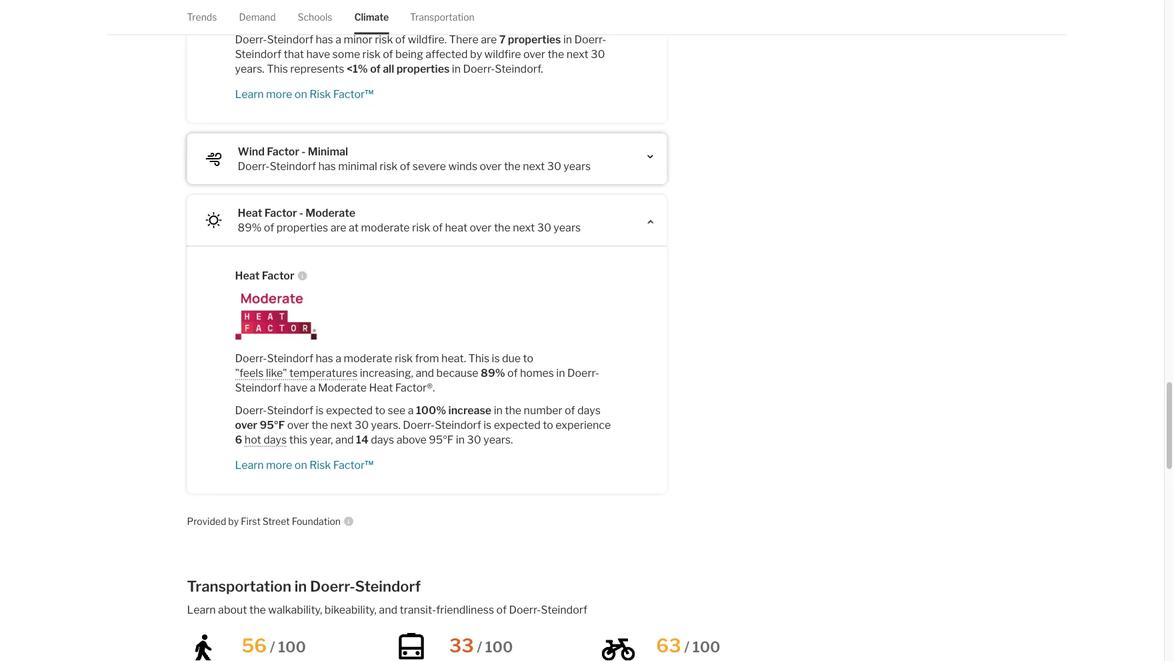Task type: locate. For each thing, give the bounding box(es) containing it.
are inside the heat factor - moderate 89% of properties are at moderate        risk of heat over the next 30 years
[[331, 221, 347, 234]]

89% inside the doerr-steindorf has a moderate risk from heat. this is due to "feels like" temperatures increasing, and because 89% of homes in
[[481, 366, 505, 379]]

ºf down like" at the left bottom
[[274, 418, 285, 431]]

a down temperatures
[[310, 381, 316, 394]]

year,
[[310, 433, 333, 446]]

moderate inside the doerr-steindorf has a moderate risk from heat. this is due to "feels like" temperatures increasing, and because 89% of homes in
[[344, 351, 393, 364]]

on for 2nd learn more on risk factor™ link from the bottom
[[295, 87, 307, 100]]

2 factor™ from the top
[[333, 458, 374, 471]]

over inside that have some risk of being affected by wildfire over the next 30 years. this represents
[[524, 47, 546, 60]]

1 horizontal spatial years.
[[371, 418, 401, 431]]

the
[[548, 47, 564, 60], [504, 159, 521, 172], [494, 221, 511, 234], [505, 403, 522, 416], [312, 418, 328, 431], [249, 603, 266, 616]]

learn more on risk factor™ for 2nd learn more on risk factor™ link from the bottom
[[235, 87, 374, 100]]

/ right 56
[[270, 638, 275, 656]]

0 horizontal spatial years.
[[235, 62, 265, 75]]

learn left 'about'
[[187, 603, 216, 616]]

-
[[302, 145, 306, 158], [299, 206, 303, 219]]

schools link
[[298, 0, 332, 34]]

by
[[470, 47, 482, 60], [228, 515, 239, 527]]

that
[[284, 47, 304, 60]]

is up year,
[[316, 403, 324, 416]]

100 inside "63 / 100"
[[693, 638, 721, 656]]

1 vertical spatial ºf
[[443, 433, 454, 446]]

3 / from the left
[[685, 638, 690, 656]]

moderate down temperatures
[[318, 381, 367, 394]]

30 inside the heat factor - moderate 89% of properties are at moderate        risk of heat over the next 30 years
[[537, 221, 552, 234]]

learn down hot
[[235, 458, 264, 471]]

to right due at the left bottom of page
[[523, 351, 534, 364]]

the right the wildfire
[[548, 47, 564, 60]]

over up hot
[[235, 418, 258, 431]]

this right heat.
[[469, 351, 490, 364]]

days
[[578, 403, 601, 416], [264, 433, 287, 446], [371, 433, 394, 446]]

over right winds
[[480, 159, 502, 172]]

2 / from the left
[[477, 638, 482, 656]]

next
[[567, 47, 589, 60], [523, 159, 545, 172], [513, 221, 535, 234], [330, 418, 353, 431]]

homes
[[520, 366, 554, 379]]

moderate
[[361, 221, 410, 234], [344, 351, 393, 364]]

has up temperatures
[[316, 351, 333, 364]]

being
[[396, 47, 423, 60]]

1 vertical spatial has
[[318, 159, 336, 172]]

by down "there"
[[470, 47, 482, 60]]

doerr-steindorf is expected to see a 100 % increase in the number of days over 95 ºf over the next 30 years. doerr-steindorf is expected to experience 6 hot days this year, and 14 days above 95 ºf in 30 years.
[[235, 403, 611, 446]]

has inside the doerr-steindorf has a moderate risk from heat. this is due to "feels like" temperatures increasing, and because 89% of homes in
[[316, 351, 333, 364]]

1 vertical spatial risk
[[310, 458, 331, 471]]

expected down have a moderate heat factor® .
[[326, 403, 373, 416]]

- inside the heat factor - moderate 89% of properties are at moderate        risk of heat over the next 30 years
[[299, 206, 303, 219]]

on down 'this'
[[295, 458, 307, 471]]

risk
[[375, 33, 393, 46], [363, 47, 381, 60], [380, 159, 398, 172], [412, 221, 430, 234], [395, 351, 413, 364]]

because
[[437, 366, 479, 379]]

transportation
[[410, 11, 475, 23], [187, 577, 292, 595]]

expected
[[326, 403, 373, 416], [494, 418, 541, 431]]

1 horizontal spatial /
[[477, 638, 482, 656]]

1 vertical spatial properties
[[397, 62, 450, 75]]

heat factor - moderate 89% of properties are at moderate        risk of heat over the next 30 years
[[238, 206, 581, 234]]

1 vertical spatial -
[[299, 206, 303, 219]]

risk for 2nd learn more on risk factor™ link from the bottom
[[310, 87, 331, 100]]

95 up hot
[[260, 418, 274, 431]]

2 vertical spatial learn
[[187, 603, 216, 616]]

learn up wind
[[235, 87, 264, 100]]

2 vertical spatial is
[[484, 418, 492, 431]]

risk right minimal
[[380, 159, 398, 172]]

0 vertical spatial factor
[[267, 145, 299, 158]]

2 vertical spatial to
[[543, 418, 553, 431]]

a
[[336, 33, 342, 46], [336, 351, 342, 364], [310, 381, 316, 394], [408, 403, 414, 416]]

over up 'this'
[[287, 418, 309, 431]]

risk down year,
[[310, 458, 331, 471]]

bikeability,
[[325, 603, 377, 616]]

the right heat
[[494, 221, 511, 234]]

0 vertical spatial learn
[[235, 87, 264, 100]]

1 vertical spatial factor
[[265, 206, 297, 219]]

learn more on risk factor™ down 'this'
[[235, 458, 374, 471]]

some
[[333, 47, 360, 60]]

and left 14
[[335, 433, 354, 446]]

100 right 63
[[693, 638, 721, 656]]

1 horizontal spatial this
[[469, 351, 490, 364]]

0 vertical spatial years
[[564, 159, 591, 172]]

1 horizontal spatial 89%
[[481, 366, 505, 379]]

%
[[436, 403, 446, 416]]

temperatures
[[289, 366, 358, 379]]

0 vertical spatial years.
[[235, 62, 265, 75]]

0 vertical spatial more
[[266, 87, 292, 100]]

steindorf inside wind factor - minimal doerr-steindorf has minimal risk of severe winds over the next 30 years
[[270, 159, 316, 172]]

minor
[[344, 33, 373, 46]]

1 horizontal spatial 95
[[429, 433, 443, 446]]

1 vertical spatial learn more on risk factor™ link
[[235, 457, 619, 472]]

is down increase on the bottom of the page
[[484, 418, 492, 431]]

1 horizontal spatial properties
[[397, 62, 450, 75]]

1 doerr- steindorf from the top
[[235, 33, 607, 60]]

2 vertical spatial years.
[[484, 433, 513, 446]]

experience
[[556, 418, 611, 431]]

100 right 33
[[485, 638, 513, 656]]

doerr-
[[235, 33, 267, 46], [575, 33, 607, 46], [463, 62, 495, 75], [238, 159, 270, 172], [235, 351, 267, 364], [568, 366, 600, 379], [235, 403, 267, 416], [403, 418, 435, 431], [310, 577, 355, 595], [509, 603, 541, 616]]

56
[[242, 634, 267, 657]]

factor™ down 14
[[333, 458, 374, 471]]

of left heat
[[433, 221, 443, 234]]

2 vertical spatial has
[[316, 351, 333, 364]]

risk
[[310, 87, 331, 100], [310, 458, 331, 471]]

0 vertical spatial risk
[[310, 87, 331, 100]]

a up temperatures
[[336, 351, 342, 364]]

0 horizontal spatial by
[[228, 515, 239, 527]]

this inside that have some risk of being affected by wildfire over the next 30 years. this represents
[[267, 62, 288, 75]]

increasing,
[[360, 366, 414, 379]]

- for minimal
[[302, 145, 306, 158]]

2 horizontal spatial to
[[543, 418, 553, 431]]

foundation
[[292, 515, 341, 527]]

over right heat
[[470, 221, 492, 234]]

fire factor score logo image
[[235, 0, 619, 21]]

transportation up wildfire.
[[410, 11, 475, 23]]

0 vertical spatial ºf
[[274, 418, 285, 431]]

0 vertical spatial this
[[267, 62, 288, 75]]

by left the first
[[228, 515, 239, 527]]

to inside the doerr-steindorf has a moderate risk from heat. this is due to "feels like" temperatures increasing, and because 89% of homes in
[[523, 351, 534, 364]]

are left at
[[331, 221, 347, 234]]

has
[[316, 33, 333, 46], [318, 159, 336, 172], [316, 351, 333, 364]]

years. down increase on the bottom of the page
[[484, 433, 513, 446]]

1 horizontal spatial are
[[481, 33, 497, 46]]

trends link
[[187, 0, 217, 34]]

learn more on risk factor™ down represents
[[235, 87, 374, 100]]

a right see
[[408, 403, 414, 416]]

1 vertical spatial and
[[335, 433, 354, 446]]

transportation link
[[410, 0, 475, 34]]

of left all on the top of the page
[[370, 62, 381, 75]]

1 vertical spatial years.
[[371, 418, 401, 431]]

/ right 63
[[685, 638, 690, 656]]

2 more from the top
[[266, 458, 292, 471]]

1 vertical spatial doerr- steindorf
[[235, 366, 600, 394]]

risk down represents
[[310, 87, 331, 100]]

in up walkability,
[[295, 577, 307, 595]]

factor™
[[333, 87, 374, 100], [333, 458, 374, 471]]

6
[[235, 433, 242, 446]]

ºf
[[274, 418, 285, 431], [443, 433, 454, 446]]

0 vertical spatial moderate
[[306, 206, 356, 219]]

properties
[[508, 33, 561, 46], [397, 62, 450, 75], [277, 221, 328, 234]]

1 / from the left
[[270, 638, 275, 656]]

of inside the doerr-steindorf has a moderate risk from heat. this is due to "feels like" temperatures increasing, and because 89% of homes in
[[508, 366, 518, 379]]

in
[[564, 33, 572, 46], [452, 62, 461, 75], [557, 366, 565, 379], [494, 403, 503, 416], [456, 433, 465, 446], [295, 577, 307, 595]]

and left transit-
[[379, 603, 398, 616]]

years. inside that have some risk of being affected by wildfire over the next 30 years. this represents
[[235, 62, 265, 75]]

is
[[492, 351, 500, 364], [316, 403, 324, 416], [484, 418, 492, 431]]

0 vertical spatial by
[[470, 47, 482, 60]]

2 horizontal spatial and
[[416, 366, 434, 379]]

properties left at
[[277, 221, 328, 234]]

100 down walkability,
[[278, 638, 306, 656]]

100 down factor®
[[416, 403, 436, 416]]

/ right 33
[[477, 638, 482, 656]]

properties inside the heat factor - moderate 89% of properties are at moderate        risk of heat over the next 30 years
[[277, 221, 328, 234]]

2 vertical spatial and
[[379, 603, 398, 616]]

0 vertical spatial expected
[[326, 403, 373, 416]]

more down that
[[266, 87, 292, 100]]

have up represents
[[306, 47, 330, 60]]

0 horizontal spatial 95
[[260, 418, 274, 431]]

minimal
[[338, 159, 377, 172]]

1 horizontal spatial ºf
[[443, 433, 454, 446]]

1 horizontal spatial by
[[470, 47, 482, 60]]

of
[[395, 33, 406, 46], [383, 47, 393, 60], [370, 62, 381, 75], [400, 159, 410, 172], [264, 221, 274, 234], [433, 221, 443, 234], [508, 366, 518, 379], [565, 403, 575, 416], [497, 603, 507, 616]]

days right hot
[[264, 433, 287, 446]]

are
[[481, 33, 497, 46], [331, 221, 347, 234]]

are left 7
[[481, 33, 497, 46]]

0 horizontal spatial transportation
[[187, 577, 292, 595]]

.
[[541, 62, 543, 75], [433, 381, 435, 394]]

heat for heat factor - moderate 89% of properties are at moderate        risk of heat over the next 30 years
[[238, 206, 262, 219]]

days up experience
[[578, 403, 601, 416]]

a inside doerr-steindorf is expected to see a 100 % increase in the number of days over 95 ºf over the next 30 years. doerr-steindorf is expected to experience 6 hot days this year, and 14 days above 95 ºf in 30 years.
[[408, 403, 414, 416]]

learn more on risk factor™ link
[[235, 87, 619, 101], [235, 457, 619, 472]]

2 risk from the top
[[310, 458, 331, 471]]

2 on from the top
[[295, 458, 307, 471]]

to
[[523, 351, 534, 364], [375, 403, 386, 416], [543, 418, 553, 431]]

about
[[218, 603, 247, 616]]

1 vertical spatial expected
[[494, 418, 541, 431]]

this
[[267, 62, 288, 75], [469, 351, 490, 364]]

89%
[[238, 221, 262, 234], [481, 366, 505, 379]]

0 horizontal spatial this
[[267, 62, 288, 75]]

learn for first learn more on risk factor™ link from the bottom
[[235, 458, 264, 471]]

95 right above
[[429, 433, 443, 446]]

2 doerr- steindorf from the top
[[235, 366, 600, 394]]

of up all on the top of the page
[[383, 47, 393, 60]]

factor™ for 2nd learn more on risk factor™ link from the bottom
[[333, 87, 374, 100]]

heat factor score logo image
[[235, 293, 619, 340]]

risk inside wind factor - minimal doerr-steindorf has minimal risk of severe winds over the next 30 years
[[380, 159, 398, 172]]

has down schools on the top of page
[[316, 33, 333, 46]]

1 vertical spatial this
[[469, 351, 490, 364]]

"feels
[[235, 366, 264, 379]]

/
[[270, 638, 275, 656], [477, 638, 482, 656], [685, 638, 690, 656]]

0 vertical spatial properties
[[508, 33, 561, 46]]

due
[[502, 351, 521, 364]]

100 inside the 33 / 100
[[485, 638, 513, 656]]

0 vertical spatial is
[[492, 351, 500, 364]]

there
[[449, 33, 479, 46]]

0 horizontal spatial expected
[[326, 403, 373, 416]]

next inside that have some risk of being affected by wildfire over the next 30 years. this represents
[[567, 47, 589, 60]]

0 vertical spatial has
[[316, 33, 333, 46]]

1 vertical spatial .
[[433, 381, 435, 394]]

of up experience
[[565, 403, 575, 416]]

transportation for transportation
[[410, 11, 475, 23]]

factor™ down <1%
[[333, 87, 374, 100]]

0 vertical spatial 89%
[[238, 221, 262, 234]]

1 on from the top
[[295, 87, 307, 100]]

learn more on risk factor™ link down <1% of all properties in doerr-steindorf .
[[235, 87, 619, 101]]

1 vertical spatial on
[[295, 458, 307, 471]]

1 horizontal spatial transportation
[[410, 11, 475, 23]]

doerr- steindorf
[[235, 33, 607, 60], [235, 366, 600, 394]]

1 vertical spatial 89%
[[481, 366, 505, 379]]

the inside that have some risk of being affected by wildfire over the next 30 years. this represents
[[548, 47, 564, 60]]

of left severe
[[400, 159, 410, 172]]

risk for first learn more on risk factor™ link from the bottom
[[310, 458, 331, 471]]

0 horizontal spatial ºf
[[274, 418, 285, 431]]

2 horizontal spatial /
[[685, 638, 690, 656]]

89% up heat factor
[[238, 221, 262, 234]]

1 horizontal spatial to
[[523, 351, 534, 364]]

2 vertical spatial factor
[[262, 269, 294, 282]]

0 horizontal spatial .
[[433, 381, 435, 394]]

1 horizontal spatial days
[[371, 433, 394, 446]]

100 for 63
[[693, 638, 721, 656]]

- inside wind factor - minimal doerr-steindorf has minimal risk of severe winds over the next 30 years
[[302, 145, 306, 158]]

2 vertical spatial properties
[[277, 221, 328, 234]]

0 vertical spatial doerr- steindorf
[[235, 33, 607, 60]]

over
[[524, 47, 546, 60], [480, 159, 502, 172], [470, 221, 492, 234], [235, 418, 258, 431], [287, 418, 309, 431]]

moderate up at
[[306, 206, 356, 219]]

risk inside the heat factor - moderate 89% of properties are at moderate        risk of heat over the next 30 years
[[412, 221, 430, 234]]

years. down demand link
[[235, 62, 265, 75]]

more
[[266, 87, 292, 100], [266, 458, 292, 471]]

has down minimal
[[318, 159, 336, 172]]

100 for 56
[[278, 638, 306, 656]]

0 horizontal spatial to
[[375, 403, 386, 416]]

0 vertical spatial .
[[541, 62, 543, 75]]

0 horizontal spatial and
[[335, 433, 354, 446]]

2 learn more on risk factor™ from the top
[[235, 458, 374, 471]]

0 horizontal spatial 89%
[[238, 221, 262, 234]]

100
[[416, 403, 436, 416], [278, 638, 306, 656], [485, 638, 513, 656], [693, 638, 721, 656]]

have down like" at the left bottom
[[284, 381, 308, 394]]

factor inside wind factor - minimal doerr-steindorf has minimal risk of severe winds over the next 30 years
[[267, 145, 299, 158]]

0 horizontal spatial /
[[270, 638, 275, 656]]

provided by first street foundation
[[187, 515, 341, 527]]

expected down number
[[494, 418, 541, 431]]

1 vertical spatial learn
[[235, 458, 264, 471]]

1 vertical spatial learn more on risk factor™
[[235, 458, 374, 471]]

like"
[[266, 366, 287, 379]]

risk inside the doerr-steindorf has a moderate risk from heat. this is due to "feels like" temperatures increasing, and because 89% of homes in
[[395, 351, 413, 364]]

the right winds
[[504, 159, 521, 172]]

0 vertical spatial learn more on risk factor™ link
[[235, 87, 619, 101]]

doerr- inside the doerr-steindorf has a moderate risk from heat. this is due to "feels like" temperatures increasing, and because 89% of homes in
[[235, 351, 267, 364]]

of inside doerr-steindorf is expected to see a 100 % increase in the number of days over 95 ºf over the next 30 years. doerr-steindorf is expected to experience 6 hot days this year, and 14 days above 95 ºf in 30 years.
[[565, 403, 575, 416]]

89% inside the heat factor - moderate 89% of properties are at moderate        risk of heat over the next 30 years
[[238, 221, 262, 234]]

trends
[[187, 11, 217, 23]]

factor inside the heat factor - moderate 89% of properties are at moderate        risk of heat over the next 30 years
[[265, 206, 297, 219]]

risk down minor
[[363, 47, 381, 60]]

the up year,
[[312, 418, 328, 431]]

to down number
[[543, 418, 553, 431]]

1 risk from the top
[[310, 87, 331, 100]]

by inside that have some risk of being affected by wildfire over the next 30 years. this represents
[[470, 47, 482, 60]]

risk up increasing,
[[395, 351, 413, 364]]

over right the wildfire
[[524, 47, 546, 60]]

learn more on risk factor™ link down above
[[235, 457, 619, 472]]

days right 14
[[371, 433, 394, 446]]

1 vertical spatial more
[[266, 458, 292, 471]]

1 more from the top
[[266, 87, 292, 100]]

properties down being
[[397, 62, 450, 75]]

/ for 56
[[270, 638, 275, 656]]

heat inside the heat factor - moderate 89% of properties are at moderate        risk of heat over the next 30 years
[[238, 206, 262, 219]]

1 vertical spatial heat
[[235, 269, 260, 282]]

in right 7
[[564, 33, 572, 46]]

ºf down %
[[443, 433, 454, 446]]

over inside the heat factor - moderate 89% of properties are at moderate        risk of heat over the next 30 years
[[470, 221, 492, 234]]

/ inside "63 / 100"
[[685, 638, 690, 656]]

1 vertical spatial transportation
[[187, 577, 292, 595]]

/ inside the 33 / 100
[[477, 638, 482, 656]]

/ inside 56 / 100
[[270, 638, 275, 656]]

of right friendliness
[[497, 603, 507, 616]]

0 vertical spatial transportation
[[410, 11, 475, 23]]

0 vertical spatial and
[[416, 366, 434, 379]]

the right 'about'
[[249, 603, 266, 616]]

1 vertical spatial moderate
[[318, 381, 367, 394]]

this down that
[[267, 62, 288, 75]]

transportation up 'about'
[[187, 577, 292, 595]]

0 vertical spatial have
[[306, 47, 330, 60]]

0 vertical spatial factor™
[[333, 87, 374, 100]]

factor for of
[[265, 206, 297, 219]]

transportation in doerr-steindorf
[[187, 577, 421, 595]]

0 horizontal spatial properties
[[277, 221, 328, 234]]

moderate
[[306, 206, 356, 219], [318, 381, 367, 394]]

has for a minor
[[316, 33, 333, 46]]

0 vertical spatial -
[[302, 145, 306, 158]]

0 vertical spatial moderate
[[361, 221, 410, 234]]

learn more on risk factor™
[[235, 87, 374, 100], [235, 458, 374, 471]]

1 learn more on risk factor™ from the top
[[235, 87, 374, 100]]

2 vertical spatial heat
[[369, 381, 393, 394]]

in right homes
[[557, 366, 565, 379]]

to left see
[[375, 403, 386, 416]]

1 factor™ from the top
[[333, 87, 374, 100]]

1 vertical spatial by
[[228, 515, 239, 527]]

1 vertical spatial factor™
[[333, 458, 374, 471]]

heat.
[[442, 351, 466, 364]]

years inside the heat factor - moderate 89% of properties are at moderate        risk of heat over the next 30 years
[[554, 221, 581, 234]]

years
[[564, 159, 591, 172], [554, 221, 581, 234]]

risk left heat
[[412, 221, 430, 234]]

0 vertical spatial 95
[[260, 418, 274, 431]]

0 vertical spatial heat
[[238, 206, 262, 219]]

years. down see
[[371, 418, 401, 431]]

heat
[[238, 206, 262, 219], [235, 269, 260, 282], [369, 381, 393, 394]]

95
[[260, 418, 274, 431], [429, 433, 443, 446]]

moderate right at
[[361, 221, 410, 234]]

and down from
[[416, 366, 434, 379]]

have inside that have some risk of being affected by wildfire over the next 30 years. this represents
[[306, 47, 330, 60]]

has inside wind factor - minimal doerr-steindorf has minimal risk of severe winds over the next 30 years
[[318, 159, 336, 172]]

1 vertical spatial moderate
[[344, 351, 393, 364]]

is left due at the left bottom of page
[[492, 351, 500, 364]]

1 vertical spatial 95
[[429, 433, 443, 446]]

more down 'this'
[[266, 458, 292, 471]]

2 horizontal spatial years.
[[484, 433, 513, 446]]

of down due at the left bottom of page
[[508, 366, 518, 379]]

63
[[657, 634, 682, 657]]

100 inside 56 / 100
[[278, 638, 306, 656]]

has for a moderate
[[316, 351, 333, 364]]

30
[[591, 47, 605, 60], [547, 159, 562, 172], [537, 221, 552, 234], [355, 418, 369, 431], [467, 433, 481, 446]]

89% down due at the left bottom of page
[[481, 366, 505, 379]]

the inside the heat factor - moderate 89% of properties are at moderate        risk of heat over the next 30 years
[[494, 221, 511, 234]]

moderate up increasing,
[[344, 351, 393, 364]]

/ for 63
[[685, 638, 690, 656]]

1 vertical spatial are
[[331, 221, 347, 234]]

on down represents
[[295, 87, 307, 100]]

properties right 7
[[508, 33, 561, 46]]

and
[[416, 366, 434, 379], [335, 433, 354, 446], [379, 603, 398, 616]]



Task type: vqa. For each thing, say whether or not it's contained in the screenshot.
9-
no



Task type: describe. For each thing, give the bounding box(es) containing it.
1 horizontal spatial expected
[[494, 418, 541, 431]]

33 / 100
[[449, 634, 513, 657]]

factor for steindorf
[[267, 145, 299, 158]]

winds
[[449, 159, 478, 172]]

in down increase on the bottom of the page
[[456, 433, 465, 446]]

friendliness
[[436, 603, 494, 616]]

is inside the doerr-steindorf has a moderate risk from heat. this is due to "feels like" temperatures increasing, and because 89% of homes in
[[492, 351, 500, 364]]

63 / 100
[[657, 634, 721, 657]]

first
[[241, 515, 261, 527]]

increase
[[449, 403, 492, 416]]

2 learn more on risk factor™ link from the top
[[235, 457, 619, 472]]

have a moderate heat factor® .
[[282, 381, 435, 394]]

provided
[[187, 515, 226, 527]]

risk down 'climate' on the top left of page
[[375, 33, 393, 46]]

affected
[[426, 47, 468, 60]]

1 horizontal spatial .
[[541, 62, 543, 75]]

years inside wind factor - minimal doerr-steindorf has minimal risk of severe winds over the next 30 years
[[564, 159, 591, 172]]

next inside wind factor - minimal doerr-steindorf has minimal risk of severe winds over the next 30 years
[[523, 159, 545, 172]]

factor™ for first learn more on risk factor™ link from the bottom
[[333, 458, 374, 471]]

doerr- inside wind factor - minimal doerr-steindorf has minimal risk of severe winds over the next 30 years
[[238, 159, 270, 172]]

30 inside wind factor - minimal doerr-steindorf has minimal risk of severe winds over the next 30 years
[[547, 159, 562, 172]]

from
[[415, 351, 439, 364]]

wind factor - minimal doerr-steindorf has minimal risk of severe winds over the next 30 years
[[238, 145, 591, 172]]

moderate inside the heat factor - moderate 89% of properties are at moderate        risk of heat over the next 30 years
[[361, 221, 410, 234]]

transportation for transportation in doerr-steindorf
[[187, 577, 292, 595]]

next inside doerr-steindorf is expected to see a 100 % increase in the number of days over 95 ºf over the next 30 years. doerr-steindorf is expected to experience 6 hot days this year, and 14 days above 95 ºf in 30 years.
[[330, 418, 353, 431]]

demand link
[[239, 0, 276, 34]]

hot
[[245, 433, 261, 446]]

0 horizontal spatial days
[[264, 433, 287, 446]]

heat for heat factor
[[235, 269, 260, 282]]

learn more on risk factor™ for first learn more on risk factor™ link from the bottom
[[235, 458, 374, 471]]

56 / 100
[[242, 634, 306, 657]]

climate link
[[354, 0, 389, 34]]

/ for 33
[[477, 638, 482, 656]]

schools
[[298, 11, 332, 23]]

severe
[[413, 159, 446, 172]]

the inside wind factor - minimal doerr-steindorf has minimal risk of severe winds over the next 30 years
[[504, 159, 521, 172]]

<1% of all properties in doerr-steindorf .
[[347, 62, 543, 75]]

in inside the doerr-steindorf has a moderate risk from heat. this is due to "feels like" temperatures increasing, and because 89% of homes in
[[557, 366, 565, 379]]

a up some
[[336, 33, 342, 46]]

100 inside doerr-steindorf is expected to see a 100 % increase in the number of days over 95 ºf over the next 30 years. doerr-steindorf is expected to experience 6 hot days this year, and 14 days above 95 ºf in 30 years.
[[416, 403, 436, 416]]

14
[[356, 433, 369, 446]]

above
[[397, 433, 427, 446]]

1 vertical spatial is
[[316, 403, 324, 416]]

<1%
[[347, 62, 368, 75]]

100 for 33
[[485, 638, 513, 656]]

1 horizontal spatial and
[[379, 603, 398, 616]]

and inside the doerr-steindorf has a moderate risk from heat. this is due to "feels like" temperatures increasing, and because 89% of homes in
[[416, 366, 434, 379]]

moderate inside the heat factor - moderate 89% of properties are at moderate        risk of heat over the next 30 years
[[306, 206, 356, 219]]

all
[[383, 62, 394, 75]]

of inside that have some risk of being affected by wildfire over the next 30 years. this represents
[[383, 47, 393, 60]]

doerr-steindorf has a moderate risk from heat. this is due to "feels like" temperatures increasing, and because 89% of homes in
[[235, 351, 568, 379]]

0 vertical spatial are
[[481, 33, 497, 46]]

climate
[[354, 11, 389, 23]]

more for first learn more on risk factor™ link from the bottom
[[266, 458, 292, 471]]

of up being
[[395, 33, 406, 46]]

1 vertical spatial to
[[375, 403, 386, 416]]

demand
[[239, 11, 276, 23]]

7
[[499, 33, 506, 46]]

30 inside that have some risk of being affected by wildfire over the next 30 years. this represents
[[591, 47, 605, 60]]

see
[[388, 403, 406, 416]]

wildfire
[[485, 47, 521, 60]]

street
[[263, 515, 290, 527]]

in down affected
[[452, 62, 461, 75]]

heat factor
[[235, 269, 294, 282]]

this
[[289, 433, 308, 446]]

learn for 2nd learn more on risk factor™ link from the bottom
[[235, 87, 264, 100]]

- for moderate
[[299, 206, 303, 219]]

the left number
[[505, 403, 522, 416]]

number
[[524, 403, 563, 416]]

1 vertical spatial have
[[284, 381, 308, 394]]

more for 2nd learn more on risk factor™ link from the bottom
[[266, 87, 292, 100]]

doerr-steindorf has a minor risk of wildfire. there are 7 properties in
[[235, 33, 575, 46]]

transit-
[[400, 603, 436, 616]]

of up heat factor
[[264, 221, 274, 234]]

2 horizontal spatial properties
[[508, 33, 561, 46]]

walkability,
[[268, 603, 322, 616]]

2 horizontal spatial days
[[578, 403, 601, 416]]

next inside the heat factor - moderate 89% of properties are at moderate        risk of heat over the next 30 years
[[513, 221, 535, 234]]

wildfire.
[[408, 33, 447, 46]]

represents
[[290, 62, 344, 75]]

33
[[449, 634, 474, 657]]

steindorf inside the doerr-steindorf has a moderate risk from heat. this is due to "feels like" temperatures increasing, and because 89% of homes in
[[267, 351, 314, 364]]

1 learn more on risk factor™ link from the top
[[235, 87, 619, 101]]

learn about the walkability, bikeability, and transit-friendliness of doerr-steindorf
[[187, 603, 588, 616]]

that have some risk of being affected by wildfire over the next 30 years. this represents
[[235, 47, 605, 75]]

minimal
[[308, 145, 348, 158]]

on for first learn more on risk factor™ link from the bottom
[[295, 458, 307, 471]]

this inside the doerr-steindorf has a moderate risk from heat. this is due to "feels like" temperatures increasing, and because 89% of homes in
[[469, 351, 490, 364]]

of inside wind factor - minimal doerr-steindorf has minimal risk of severe winds over the next 30 years
[[400, 159, 410, 172]]

over inside wind factor - minimal doerr-steindorf has minimal risk of severe winds over the next 30 years
[[480, 159, 502, 172]]

factor®
[[395, 381, 433, 394]]

at
[[349, 221, 359, 234]]

a inside the doerr-steindorf has a moderate risk from heat. this is due to "feels like" temperatures increasing, and because 89% of homes in
[[336, 351, 342, 364]]

risk inside that have some risk of being affected by wildfire over the next 30 years. this represents
[[363, 47, 381, 60]]

and inside doerr-steindorf is expected to see a 100 % increase in the number of days over 95 ºf over the next 30 years. doerr-steindorf is expected to experience 6 hot days this year, and 14 days above 95 ºf in 30 years.
[[335, 433, 354, 446]]

in right increase on the bottom of the page
[[494, 403, 503, 416]]

heat
[[445, 221, 468, 234]]

wind
[[238, 145, 265, 158]]



